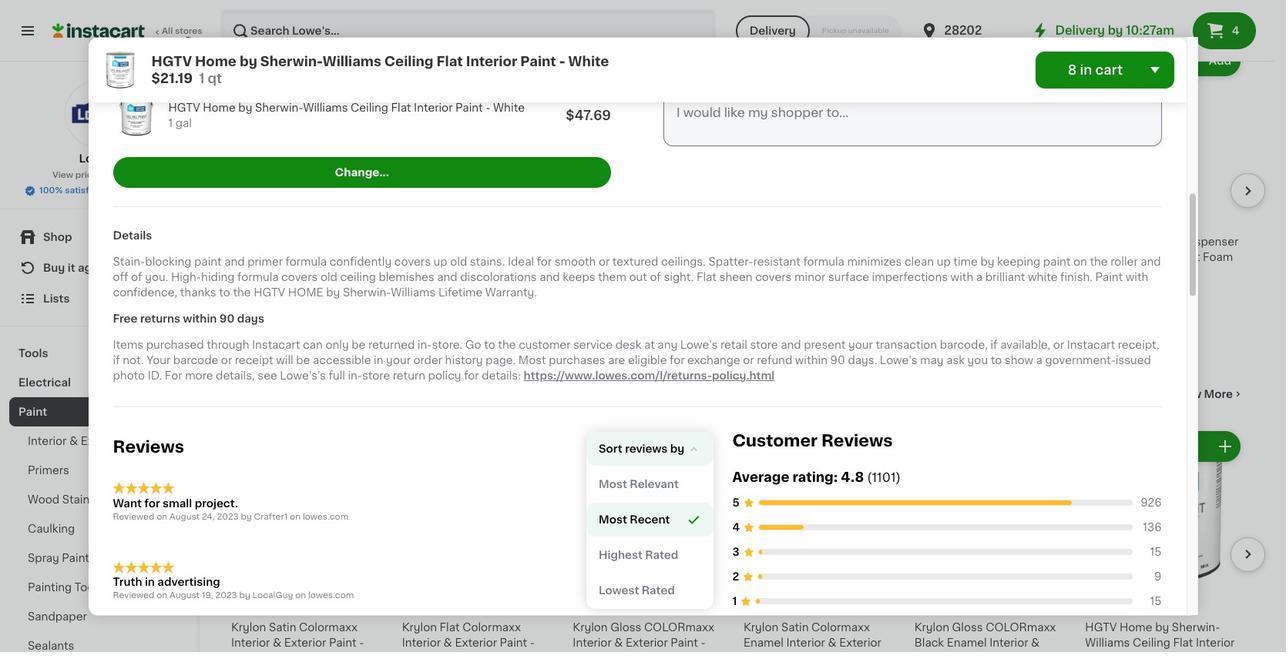 Task type: describe. For each thing, give the bounding box(es) containing it.
12 fl oz for great stuff gaps & cracks insulating foam sealant
[[231, 283, 268, 294]]

satisfaction
[[65, 187, 117, 195]]

paint inside krylon satin colormaxx interior & exterior paint
[[329, 638, 357, 649]]

9
[[1155, 573, 1162, 583]]

0 vertical spatial out
[[126, 59, 148, 71]]

0 horizontal spatial covers
[[281, 273, 318, 284]]

a inside stain-blocking paint and primer formula confidently covers up old stains. ideal for smooth or textured ceilings. spatter-resistant formula minimizes clean up time by keeping paint on the roller and off of you. high-hiding formula covers old ceiling blemishes and discolorations and keeps them out of sight. flat sheen covers minor surface imperfections with a brilliant white finish. paint with confidence, thanks to the hgtv home by sherwin-williams lifetime warranty.
[[977, 273, 983, 284]]

& inside great stuff gaps & cracks natural insulating foam sealant
[[838, 237, 847, 247]]

hgtv home by sherwin-williams ceiling flat interior paint - white image
[[113, 93, 159, 139]]

0 horizontal spatial buy 12, get 10% off see eligible items
[[231, 301, 337, 329]]

8 in cart field
[[1036, 51, 1175, 88]]

fl for great stuff big gap filler insulating foam sealant
[[416, 283, 424, 294]]

krylon for krylon gloss colormaxx interior & exterior paint 
[[573, 623, 608, 633]]

0 horizontal spatial get
[[275, 301, 293, 312]]

interior inside 'krylon gloss colormaxx interior & exterior paint'
[[573, 638, 612, 649]]

receipt
[[235, 356, 273, 367]]

1 horizontal spatial to
[[484, 341, 496, 351]]

sealant for &
[[320, 252, 360, 263]]

at
[[644, 341, 655, 351]]

items up can
[[298, 318, 329, 329]]

localguy
[[253, 592, 293, 601]]

buy inside buy 12, get 10% off button
[[404, 301, 426, 312]]

reviewed inside the want for small project. reviewed on august 24, 2023 by crafter1 on lowes.com
[[113, 514, 154, 522]]

to inside stain-blocking paint and primer formula confidently covers up old stains. ideal for smooth or textured ceilings. spatter-resistant formula minimizes clean up time by keeping paint on the roller and off of you. high-hiding formula covers old ceiling blemishes and discolorations and keeps them out of sight. flat sheen covers minor surface imperfections with a brilliant white finish. paint with confidence, thanks to the hgtv home by sherwin-williams lifetime warranty.
[[219, 288, 230, 299]]

ceiling for hgtv home by sherwin- williams ceiling flat interio
[[1133, 638, 1171, 649]]

smooth
[[555, 257, 596, 268]]

lowes.com inside the want for small project. reviewed on august 24, 2023 by crafter1 on lowes.com
[[303, 514, 349, 522]]

replace
[[213, 59, 264, 71]]

by right time on the right top of the page
[[981, 257, 995, 268]]

for inside the want for small project. reviewed on august 24, 2023 by crafter1 on lowes.com
[[144, 499, 160, 510]]

them
[[598, 273, 627, 284]]

2 horizontal spatial 12,
[[1112, 317, 1126, 328]]

ceiling for hgtv home by sherwin-williams ceiling flat interior paint - white 1 gal
[[351, 103, 389, 113]]

enamel inside krylon satin colormaxx enamel interior & exterio
[[744, 638, 784, 649]]

1 vertical spatial old
[[321, 273, 338, 284]]

5
[[733, 499, 740, 509]]

12, inside button
[[428, 301, 443, 312]]

id.
[[148, 371, 162, 382]]

2023 inside the want for small project. reviewed on august 24, 2023 by crafter1 on lowes.com
[[217, 514, 239, 522]]

enamel inside the krylon gloss colormaxx black enamel interior
[[947, 638, 987, 649]]

krylon inside 17 krylon flat colormaxx interior & exterior paint
[[402, 623, 437, 633]]

200
[[915, 283, 937, 294]]

insulating inside great stuff gaps & cracks natural insulating foam sealant
[[786, 252, 839, 263]]

policy inside items purchased through instacart can only be returned in-store. go to the customer service desk at any lowe's retail store and present your transaction barcode, if available, or instacart receipt, if not. your barcode or receipt will be accessible in your order history page. most purchases are eligible for exchange or refund within 90 days. lowe's may ask you to show a government-issued photo id. for more details, see lowe's's full in-store return policy for details:
[[428, 371, 462, 382]]

items up "you"
[[982, 340, 1013, 351]]

policy.html
[[712, 371, 775, 382]]

barcode
[[173, 356, 218, 367]]

sandpaper
[[28, 612, 87, 623]]

100%
[[39, 187, 63, 195]]

service type group
[[736, 15, 902, 46]]

hiding
[[201, 273, 235, 284]]

shop link
[[9, 222, 187, 253]]

insulating inside great stuff big gap filler insulating foam sealant
[[402, 252, 455, 263]]

ct for 8 ct
[[1181, 442, 1193, 452]]

view for lowe's link
[[52, 171, 73, 180]]

small
[[163, 499, 192, 510]]

0 horizontal spatial 12,
[[257, 301, 272, 312]]

view more for first view more link from the bottom of the page
[[1175, 389, 1234, 400]]

buy 12, get 10% off button
[[402, 299, 561, 331]]

will
[[276, 356, 294, 367]]

home for gal
[[203, 103, 236, 113]]

& inside krylon satin colormaxx enamel interior & exterio
[[828, 638, 837, 649]]

interior inside the krylon gloss colormaxx black enamel interior
[[990, 638, 1029, 649]]

natural
[[744, 252, 783, 263]]

& inside "whizz 4" cabinet & door mini foam paint roller cover"
[[666, 237, 675, 247]]

2 horizontal spatial covers
[[756, 273, 792, 284]]

off inside stain-blocking paint and primer formula confidently covers up old stains. ideal for smooth or textured ceilings. spatter-resistant formula minimizes clean up time by keeping paint on the roller and off of you. high-hiding formula covers old ceiling blemishes and discolorations and keeps them out of sight. flat sheen covers minor surface imperfections with a brilliant white finish. paint with confidence, thanks to the hgtv home by sherwin-williams lifetime warranty.
[[113, 273, 128, 284]]

gap inside great stuff big gap filler insulating foam sealant
[[485, 237, 508, 247]]

and up hiding
[[225, 257, 245, 268]]

2 horizontal spatial formula
[[804, 257, 845, 268]]

eligible up issued
[[1110, 334, 1150, 345]]

thick
[[915, 252, 944, 263]]

extra
[[1018, 237, 1046, 247]]

on inside stain-blocking paint and primer formula confidently covers up old stains. ideal for smooth or textured ceilings. spatter-resistant formula minimizes clean up time by keeping paint on the roller and off of you. high-hiding formula covers old ceiling blemishes and discolorations and keeps them out of sight. flat sheen covers minor surface imperfections with a brilliant white finish. paint with confidence, thanks to the hgtv home by sherwin-williams lifetime warranty.
[[1074, 257, 1088, 268]]

any
[[658, 341, 678, 351]]

all stores
[[162, 27, 203, 35]]

2023 inside 'truth in advertising reviewed on august 19, 2023 by localguy on lowes.com'
[[216, 592, 237, 601]]

confidently
[[330, 257, 392, 268]]

stores
[[175, 27, 203, 35]]

free returns within 90 days
[[113, 314, 264, 325]]

exterior inside krylon satin colormaxx interior & exterior paint
[[284, 638, 326, 649]]

2 up from the left
[[937, 257, 951, 268]]

krylon satin colormaxx enamel interior & exterio
[[744, 623, 882, 653]]

spray
[[28, 554, 59, 564]]

see up may
[[915, 340, 936, 351]]

by inside hgtv home by sherwin-williams ceiling flat interior paint - white $21.19 1 qt
[[240, 55, 257, 67]]

page.
[[486, 356, 516, 367]]

whizz 4" cabinet & door mini foam paint roller cover
[[573, 237, 730, 263]]

0 vertical spatial most recent button
[[590, 436, 711, 461]]

by inside 'hgtv home by sherwin-williams ceiling flat interior paint - white 1 gal'
[[238, 103, 252, 113]]

lowest rated button
[[587, 575, 714, 609]]

I would like my shopper to... text field
[[664, 93, 1162, 147]]

2 horizontal spatial 10%
[[1150, 317, 1173, 328]]

paint inside hgtv home by sherwin-williams ceiling flat interior paint - white $21.19 1 qt
[[521, 55, 556, 67]]

go
[[465, 341, 482, 351]]

0 horizontal spatial 4
[[733, 523, 740, 534]]

august inside 'truth in advertising reviewed on august 19, 2023 by localguy on lowes.com'
[[170, 592, 200, 601]]

for down any
[[670, 356, 685, 367]]

in inside items purchased through instacart can only be returned in-store. go to the customer service desk at any lowe's retail store and present your transaction barcode, if available, or instacart receipt, if not. your barcode or receipt will be accessible in your order history page. most purchases are eligible for exchange or refund within 90 days. lowe's may ask you to show a government-issued photo id. for more details, see lowe's's full in-store return policy for details:
[[374, 356, 384, 367]]

0 vertical spatial in-
[[418, 341, 432, 351]]

reviewed inside 'truth in advertising reviewed on august 19, 2023 by localguy on lowes.com'
[[113, 592, 154, 601]]

caulking link
[[9, 515, 187, 544]]

flat for hgtv home by sherwin- williams ceiling flat interio
[[1174, 638, 1194, 649]]

& inside 17 krylon flat colormaxx interior & exterior paint
[[444, 638, 452, 649]]

90 inside items purchased through instacart can only be returned in-store. go to the customer service desk at any lowe's retail store and present your transaction barcode, if available, or instacart receipt, if not. your barcode or receipt will be accessible in your order history page. most purchases are eligible for exchange or refund within 90 days. lowe's may ask you to show a government-issued photo id. for more details, see lowe's's full in-store return policy for details:
[[831, 356, 846, 367]]

black
[[915, 638, 944, 649]]

3
[[733, 548, 740, 559]]

off down home
[[321, 301, 337, 312]]

satin for &
[[269, 623, 296, 633]]

49 for krylon satin colormaxx interior & exterior paint 
[[261, 600, 273, 609]]

2 instacart from the left
[[1067, 341, 1116, 351]]

your preferences
[[113, 35, 260, 51]]

exterior inside 'krylon gloss colormaxx interior & exterior paint'
[[626, 638, 668, 649]]

10% inside buy 12, get 10% off button
[[467, 301, 489, 312]]

8 for 8 ct
[[1171, 442, 1179, 452]]

sealant for gap
[[491, 252, 531, 263]]

2 with from the left
[[1126, 273, 1149, 284]]

$ for krylon satin colormaxx interior & exterior paint 
[[234, 600, 240, 609]]

eligible up ask at the bottom of page
[[939, 340, 979, 351]]

sight.
[[664, 273, 694, 284]]

interior inside 'hgtv home by sherwin-williams ceiling flat interior paint - white 1 gal'
[[414, 103, 453, 113]]

by inside hgtv home by sherwin- williams ceiling flat interio
[[1156, 623, 1170, 633]]

off down great stuff smart dispenser big gap filler sealant foam insulating
[[1175, 317, 1191, 328]]

in for truth in advertising reviewed on august 19, 2023 by localguy on lowes.com
[[145, 578, 155, 589]]

hgtv inside stain-blocking paint and primer formula confidently covers up old stains. ideal for smooth or textured ceilings. spatter-resistant formula minimizes clean up time by keeping paint on the roller and off of you. high-hiding formula covers old ceiling blemishes and discolorations and keeps them out of sight. flat sheen covers minor surface imperfections with a brilliant white finish. paint with confidence, thanks to the hgtv home by sherwin-williams lifetime warranty.
[[254, 288, 285, 299]]

15 for 3
[[1151, 548, 1162, 559]]

ceiling
[[340, 273, 376, 284]]

on sale now link
[[231, 0, 339, 18]]

big inside great stuff big gap filler insulating foam sealant
[[465, 237, 483, 247]]

interior inside krylon satin colormaxx enamel interior & exterio
[[787, 638, 826, 649]]

august inside the want for small project. reviewed on august 24, 2023 by crafter1 on lowes.com
[[170, 514, 200, 522]]

17 for krylon satin colormaxx interior & exterior paint 
[[240, 599, 259, 617]]

0 vertical spatial your
[[113, 35, 152, 51]]

on down small
[[157, 514, 167, 522]]

and inside items purchased through instacart can only be returned in-store. go to the customer service desk at any lowe's retail store and present your transaction barcode, if available, or instacart receipt, if not. your barcode or receipt will be accessible in your order history page. most purchases are eligible for exchange or refund within 90 days. lowe's may ask you to show a government-issued photo id. for more details, see lowe's's full in-store return policy for details:
[[781, 341, 802, 351]]

$ for krylon gloss colormaxx black enamel interior 
[[918, 600, 924, 610]]

1 horizontal spatial covers
[[395, 257, 431, 268]]

gloss for enamel
[[953, 623, 984, 633]]

& inside great stuff gaps & cracks insulating foam sealant
[[325, 237, 334, 247]]

hgtv for hgtv home by sherwin- williams ceiling flat interio
[[1086, 623, 1117, 633]]

1 vertical spatial lowe's
[[681, 341, 718, 351]]

eligible up will
[[255, 318, 296, 329]]

relevant
[[630, 480, 679, 491]]

oz for (494)
[[426, 283, 439, 294]]

1 vertical spatial recent
[[630, 516, 670, 526]]

1 vertical spatial if
[[113, 356, 120, 367]]

0 vertical spatial most recent
[[611, 443, 683, 454]]

by inside button
[[670, 445, 685, 455]]

interior inside interior & exterior paint link
[[28, 436, 67, 447]]

0 vertical spatial recent
[[642, 443, 683, 454]]

$10.59 element
[[1086, 207, 1244, 234]]

white inside the "sellars white rags extra thick paper towels"
[[954, 237, 985, 247]]

2 horizontal spatial to
[[991, 356, 1002, 367]]

2 horizontal spatial 1
[[733, 597, 737, 608]]

filler inside great stuff big gap filler insulating foam sealant
[[511, 237, 537, 247]]

mini
[[707, 237, 730, 247]]

0 vertical spatial 90
[[220, 314, 235, 325]]

$ 17 49 for krylon satin colormaxx interior & exterior paint 
[[234, 599, 273, 617]]

rags
[[988, 237, 1015, 247]]

gap inside great stuff smart dispenser big gap filler sealant foam insulating
[[1106, 252, 1129, 263]]

great for great stuff gaps & cracks insulating foam sealant
[[231, 237, 262, 247]]

and down the smart
[[1141, 257, 1162, 268]]

buy up days
[[233, 301, 255, 312]]

spatter-
[[709, 257, 754, 268]]

on right crafter1
[[290, 514, 301, 522]]

barcode,
[[940, 341, 988, 351]]

with...
[[267, 59, 307, 71]]

or up "policy.html"
[[743, 356, 754, 367]]

https://www.lowes.com/l/returns-
[[524, 371, 712, 382]]

0 vertical spatial be
[[352, 341, 366, 351]]

stuff inside great stuff smart dispenser big gap filler sealant foam insulating
[[1119, 237, 1146, 247]]

all stores link
[[52, 9, 204, 52]]

1 horizontal spatial tools
[[75, 583, 103, 594]]

insulating inside great stuff gaps & cracks insulating foam sealant
[[231, 252, 284, 263]]

project.
[[195, 499, 238, 510]]

may
[[921, 356, 944, 367]]

sherwin- for hgtv home by sherwin-williams ceiling flat interior paint - white 1 gal
[[255, 103, 303, 113]]

on down advertising at the left bottom of the page
[[157, 592, 167, 601]]

interior inside hgtv home by sherwin-williams ceiling flat interior paint - white $21.19 1 qt
[[466, 55, 517, 67]]

white for hgtv home by sherwin-williams ceiling flat interior paint - white 1 gal
[[493, 103, 525, 113]]

$ 17 49 for krylon satin colormaxx enamel interior & exterio
[[747, 599, 786, 617]]

0 horizontal spatial lowe's
[[79, 153, 118, 164]]

0 horizontal spatial of
[[131, 273, 142, 284]]

average rating: 4.8 (1101)
[[733, 472, 901, 485]]

1 horizontal spatial of
[[151, 59, 165, 71]]

19
[[1116, 600, 1127, 610]]

for inside stain-blocking paint and primer formula confidently covers up old stains. ideal for smooth or textured ceilings. spatter-resistant formula minimizes clean up time by keeping paint on the roller and off of you. high-hiding formula covers old ceiling blemishes and discolorations and keeps them out of sight. flat sheen covers minor surface imperfections with a brilliant white finish. paint with confidence, thanks to the hgtv home by sherwin-williams lifetime warranty.
[[537, 257, 552, 268]]

whizz
[[573, 237, 603, 247]]

$ for krylon satin colormaxx enamel interior & exterio
[[747, 600, 753, 609]]

paint inside "whizz 4" cabinet & door mini foam paint roller cover"
[[606, 252, 634, 263]]

2 paint from the left
[[1044, 257, 1071, 268]]

or inside stain-blocking paint and primer formula confidently covers up old stains. ideal for smooth or textured ceilings. spatter-resistant formula minimizes clean up time by keeping paint on the roller and off of you. high-hiding formula covers old ceiling blemishes and discolorations and keeps them out of sight. flat sheen covers minor surface imperfections with a brilliant white finish. paint with confidence, thanks to the hgtv home by sherwin-williams lifetime warranty.
[[599, 257, 610, 268]]

sherwin- inside stain-blocking paint and primer formula confidently covers up old stains. ideal for smooth or textured ceilings. spatter-resistant formula minimizes clean up time by keeping paint on the roller and off of you. high-hiding formula covers old ceiling blemishes and discolorations and keeps them out of sight. flat sheen covers minor surface imperfections with a brilliant white finish. paint with confidence, thanks to the hgtv home by sherwin-williams lifetime warranty.
[[343, 288, 391, 299]]

2
[[733, 573, 740, 583]]

17 krylon flat colormaxx interior & exterior paint 
[[402, 599, 535, 653]]

most inside items purchased through instacart can only be returned in-store. go to the customer service desk at any lowe's retail store and present your transaction barcode, if available, or instacart receipt, if not. your barcode or receipt will be accessible in your order history page. most purchases are eligible for exchange or refund within 90 days. lowe's may ask you to show a government-issued photo id. for more details, see lowe's's full in-store return policy for details:
[[519, 356, 546, 367]]

- for hgtv home by sherwin-williams ceiling flat interior paint - white 1 gal
[[486, 103, 491, 113]]

rated for highest rated
[[645, 551, 679, 562]]

off inside button
[[492, 301, 508, 312]]

sort
[[599, 445, 623, 455]]

(351)
[[630, 267, 657, 278]]

0 vertical spatial within
[[183, 314, 217, 325]]

0 horizontal spatial formula
[[237, 273, 279, 284]]

(1101)
[[867, 472, 901, 485]]

1 vertical spatial store
[[362, 371, 390, 382]]

see eligible items button for (385)
[[915, 321, 1073, 353]]

stuff for (494)
[[435, 237, 462, 247]]

big inside great stuff smart dispenser big gap filler sealant foam insulating
[[1086, 252, 1103, 263]]

brilliant
[[986, 273, 1026, 284]]

great for great stuff smart dispenser big gap filler sealant foam insulating
[[1086, 237, 1116, 247]]

or down 'through'
[[221, 356, 232, 367]]

by left 10:27am
[[1108, 25, 1124, 36]]

foam inside great stuff smart dispenser big gap filler sealant foam insulating
[[1203, 252, 1234, 263]]

eligible inside items purchased through instacart can only be returned in-store. go to the customer service desk at any lowe's retail store and present your transaction barcode, if available, or instacart receipt, if not. your barcode or receipt will be accessible in your order history page. most purchases are eligible for exchange or refund within 90 days. lowe's may ask you to show a government-issued photo id. for more details, see lowe's's full in-store return policy for details:
[[628, 356, 667, 367]]

item carousel region containing 17
[[231, 422, 1266, 653]]

0 horizontal spatial 10%
[[296, 301, 318, 312]]

stuff for (1.04k)
[[264, 237, 291, 247]]

warranty.
[[486, 288, 537, 299]]

spray paint link
[[9, 544, 187, 574]]

paint inside 17 krylon flat colormaxx interior & exterior paint
[[500, 638, 528, 649]]

delivery by 10:27am
[[1056, 25, 1175, 36]]

2 vertical spatial view
[[1175, 389, 1202, 400]]

rated for lowest rated
[[642, 586, 675, 597]]

2 horizontal spatial get
[[1129, 317, 1148, 328]]

8 for 8 in cart
[[1068, 63, 1077, 76]]

caulking
[[28, 524, 75, 535]]

tools link
[[9, 339, 187, 369]]

through
[[207, 341, 249, 351]]

12 for great stuff big gap filler insulating foam sealant
[[402, 283, 414, 294]]

all
[[162, 27, 173, 35]]

$ for krylon gloss colormaxx interior & exterior paint 
[[576, 600, 582, 610]]

0 horizontal spatial reviews
[[113, 440, 184, 456]]

by inside 'truth in advertising reviewed on august 19, 2023 by localguy on lowes.com'
[[239, 592, 250, 601]]

out inside stain-blocking paint and primer formula confidently covers up old stains. ideal for smooth or textured ceilings. spatter-resistant formula minimizes clean up time by keeping paint on the roller and off of you. high-hiding formula covers old ceiling blemishes and discolorations and keeps them out of sight. flat sheen covers minor surface imperfections with a brilliant white finish. paint with confidence, thanks to the hgtv home by sherwin-williams lifetime warranty.
[[629, 273, 647, 284]]

0 vertical spatial your
[[849, 341, 873, 351]]

stuff for (408)
[[777, 237, 804, 247]]

4 button
[[1193, 12, 1257, 49]]

product group containing great stuff gaps & cracks natural insulating foam sealant
[[744, 43, 903, 347]]

it
[[68, 263, 75, 274]]

items down (337)
[[1153, 334, 1184, 345]]

flat inside stain-blocking paint and primer formula confidently covers up old stains. ideal for smooth or textured ceilings. spatter-resistant formula minimizes clean up time by keeping paint on the roller and off of you. high-hiding formula covers old ceiling blemishes and discolorations and keeps them out of sight. flat sheen covers minor surface imperfections with a brilliant white finish. paint with confidence, thanks to the hgtv home by sherwin-williams lifetime warranty.
[[697, 273, 717, 284]]

gaps for foam
[[294, 237, 323, 247]]

28202
[[945, 25, 982, 36]]

hgtv for hgtv home by sherwin-williams ceiling flat interior paint - white $21.19 1 qt
[[151, 55, 192, 67]]

roller
[[636, 252, 668, 263]]

28202 button
[[920, 9, 1013, 52]]

if
[[113, 59, 122, 71]]

1 horizontal spatial if
[[991, 341, 998, 351]]

2 horizontal spatial lowe's
[[880, 356, 918, 367]]

issued
[[1116, 356, 1152, 367]]

sherwin- for hgtv home by sherwin-williams ceiling flat interior paint - white $21.19 1 qt
[[260, 55, 323, 67]]

colormaxx inside 17 krylon flat colormaxx interior & exterior paint
[[463, 623, 521, 633]]

1 horizontal spatial old
[[450, 257, 467, 268]]

fl for great stuff gaps & cracks insulating foam sealant
[[245, 283, 253, 294]]

6
[[573, 283, 580, 294]]

see up government-
[[1086, 334, 1107, 345]]

item carousel region containing add
[[231, 36, 1266, 361]]

details:
[[482, 371, 521, 382]]

paper
[[947, 252, 978, 263]]

exterior inside 17 krylon flat colormaxx interior & exterior paint
[[455, 638, 497, 649]]

sellars
[[915, 237, 951, 247]]

dispenser
[[1184, 237, 1239, 247]]

gloss for &
[[611, 623, 642, 633]]

towels
[[981, 252, 1018, 263]]

1 vertical spatial your
[[386, 356, 411, 367]]

0 vertical spatial tools
[[19, 348, 48, 359]]

21
[[1095, 599, 1115, 617]]

store.
[[432, 341, 463, 351]]

1 vertical spatial most recent
[[599, 516, 670, 526]]

most up highest
[[599, 516, 627, 526]]

most up 'most relevant' on the bottom of the page
[[611, 443, 640, 454]]

49 for krylon gloss colormaxx interior & exterior paint 
[[603, 600, 615, 610]]

$ 17 49 for krylon gloss colormaxx interior & exterior paint 
[[576, 599, 615, 617]]

see eligible items button for (408)
[[744, 314, 903, 347]]

& inside 'krylon gloss colormaxx interior & exterior paint'
[[615, 638, 623, 649]]

by right home
[[326, 288, 340, 299]]

can
[[303, 341, 323, 351]]

on sale now
[[231, 0, 339, 16]]

stain
[[62, 495, 90, 506]]



Task type: locate. For each thing, give the bounding box(es) containing it.
2 august from the top
[[170, 592, 200, 601]]

your up id.
[[147, 356, 171, 367]]

increment quantity of hgtv home by sherwin-williams ceiling flat interior paint - white image
[[1217, 438, 1235, 456]]

0 horizontal spatial 12 fl oz
[[231, 283, 268, 294]]

in for 8 in cart
[[1080, 63, 1093, 76]]

0 vertical spatial 8
[[1068, 63, 1077, 76]]

12 fl oz up buy 12, get 10% off
[[402, 283, 439, 294]]

covers up blemishes
[[395, 257, 431, 268]]

stuff up resistant
[[777, 237, 804, 247]]

5 $ from the left
[[1089, 600, 1095, 610]]

by left localguy
[[239, 592, 250, 601]]

0 vertical spatial -
[[560, 55, 566, 67]]

2 view more link from the top
[[1175, 387, 1244, 402]]

1 vertical spatial gap
[[1106, 252, 1129, 263]]

1 great from the left
[[231, 237, 262, 247]]

1 vertical spatial more
[[1205, 389, 1234, 400]]

colormaxx for interior
[[986, 623, 1056, 633]]

15 for 1
[[1151, 597, 1162, 608]]

0 horizontal spatial in
[[145, 578, 155, 589]]

krylon inside krylon satin colormaxx interior & exterior paint
[[231, 623, 266, 633]]

1 vertical spatial tools
[[75, 583, 103, 594]]

delivery inside button
[[750, 25, 796, 36]]

filler inside great stuff smart dispenser big gap filler sealant foam insulating
[[1132, 252, 1157, 263]]

interior inside 17 krylon flat colormaxx interior & exterior paint
[[402, 638, 441, 649]]

sealant
[[320, 252, 360, 263], [491, 252, 531, 263], [1160, 252, 1201, 263], [744, 267, 785, 278]]

formula up home
[[286, 257, 327, 268]]

1 horizontal spatial filler
[[1132, 252, 1157, 263]]

foam down dispenser
[[1203, 252, 1234, 263]]

krylon
[[231, 623, 266, 633], [744, 623, 779, 633], [402, 623, 437, 633], [573, 623, 608, 633], [915, 623, 950, 633]]

0 horizontal spatial within
[[183, 314, 217, 325]]

see eligible items for (385)
[[915, 340, 1013, 351]]

electrical
[[19, 378, 71, 389]]

2 stuff from the left
[[777, 237, 804, 247]]

2 gloss from the left
[[953, 623, 984, 633]]

90 down present
[[831, 356, 846, 367]]

sherwin- inside 'hgtv home by sherwin-williams ceiling flat interior paint - white 1 gal'
[[255, 103, 303, 113]]

great up 'roller'
[[1086, 237, 1116, 247]]

2 horizontal spatial in
[[1080, 63, 1093, 76]]

if right barcode,
[[991, 341, 998, 351]]

cracks inside great stuff gaps & cracks insulating foam sealant
[[337, 237, 374, 247]]

0 horizontal spatial see eligible items button
[[744, 314, 903, 347]]

(408)
[[801, 283, 831, 294]]

4 17 from the left
[[582, 599, 601, 617]]

door
[[677, 237, 704, 247]]

off down warranty.
[[492, 301, 508, 312]]

electrical link
[[9, 369, 187, 398]]

0 horizontal spatial cracks
[[337, 237, 374, 247]]

2 gaps from the left
[[807, 237, 835, 247]]

0 vertical spatial in
[[1080, 63, 1093, 76]]

3 49 from the left
[[603, 600, 615, 610]]

out
[[126, 59, 148, 71], [629, 273, 647, 284]]

2 17 from the left
[[753, 599, 772, 617]]

satin inside krylon satin colormaxx enamel interior & exterio
[[782, 623, 809, 633]]

1 more from the top
[[1205, 3, 1234, 14]]

fl
[[245, 283, 253, 294], [416, 283, 424, 294]]

in
[[1080, 63, 1093, 76], [374, 356, 384, 367], [145, 578, 155, 589]]

store left return
[[362, 371, 390, 382]]

4 inside button
[[1233, 25, 1240, 36]]

3 $ 17 49 from the left
[[576, 599, 615, 617]]

1 foam from the left
[[287, 252, 317, 263]]

view for on sale now link
[[1175, 3, 1202, 14]]

in-
[[418, 341, 432, 351], [348, 371, 362, 382]]

sealants link
[[9, 632, 187, 653]]

1 $ 17 49 from the left
[[234, 599, 273, 617]]

1 vertical spatial in-
[[348, 371, 362, 382]]

2 horizontal spatial of
[[650, 273, 661, 284]]

2 vertical spatial ceiling
[[1133, 638, 1171, 649]]

filler up ideal
[[511, 237, 537, 247]]

textured
[[613, 257, 659, 268]]

★★★★★
[[231, 267, 285, 278], [231, 267, 285, 278], [402, 267, 456, 278], [402, 267, 456, 278], [573, 267, 627, 278], [573, 267, 627, 278], [915, 267, 969, 278], [915, 267, 969, 278], [744, 283, 798, 294], [744, 283, 798, 294], [1086, 283, 1140, 294], [1086, 283, 1140, 294], [113, 483, 175, 496], [113, 483, 175, 496], [113, 562, 175, 574], [113, 562, 175, 574]]

ct for 200 ct
[[940, 283, 951, 294]]

1 colormaxx from the left
[[644, 623, 715, 633]]

in- up the order
[[418, 341, 432, 351]]

0 horizontal spatial in-
[[348, 371, 362, 382]]

instacart up will
[[252, 341, 300, 351]]

sealant down natural
[[744, 267, 785, 278]]

eligible up refund
[[768, 334, 808, 345]]

instacart logo image
[[52, 22, 145, 40]]

2 colormaxx from the left
[[812, 623, 870, 633]]

1 with from the left
[[951, 273, 974, 284]]

most recent button up 'most relevant' button
[[590, 436, 711, 461]]

19,
[[202, 592, 213, 601]]

49 for krylon gloss colormaxx black enamel interior 
[[944, 600, 957, 610]]

you
[[968, 356, 988, 367]]

0 horizontal spatial white
[[493, 103, 525, 113]]

0 horizontal spatial tools
[[19, 348, 48, 359]]

1 horizontal spatial cracks
[[850, 237, 887, 247]]

great stuff big gap filler insulating foam sealant
[[402, 237, 537, 263]]

krylon for krylon gloss colormaxx black enamel interior 
[[915, 623, 950, 633]]

$21.19
[[151, 72, 193, 84]]

4 49 from the left
[[944, 600, 957, 610]]

1 paint from the left
[[194, 257, 222, 268]]

1 horizontal spatial within
[[795, 356, 828, 367]]

great up natural
[[744, 237, 774, 247]]

cracks up confidently
[[337, 237, 374, 247]]

gaps inside great stuff gaps & cracks insulating foam sealant
[[294, 237, 323, 247]]

1 horizontal spatial your
[[849, 341, 873, 351]]

ct for 6 ct
[[583, 283, 594, 294]]

1 horizontal spatial policy
[[428, 371, 462, 382]]

by down 9
[[1156, 623, 1170, 633]]

1 item carousel region from the top
[[231, 36, 1266, 361]]

flat inside 17 krylon flat colormaxx interior & exterior paint
[[440, 623, 460, 633]]

oz for (1.04k)
[[255, 283, 268, 294]]

home up "qt"
[[195, 55, 237, 67]]

2 item carousel region from the top
[[231, 422, 1266, 653]]

sealant for dispenser
[[1160, 252, 1201, 263]]

1 inside 'hgtv home by sherwin-williams ceiling flat interior paint - white 1 gal'
[[168, 118, 173, 129]]

lowest
[[599, 586, 639, 597]]

sealant inside great stuff smart dispenser big gap filler sealant foam insulating
[[1160, 252, 1201, 263]]

1 satin from the left
[[269, 623, 296, 633]]

4 $ from the left
[[918, 600, 924, 610]]

great for great stuff big gap filler insulating foam sealant
[[402, 237, 433, 247]]

2 oz from the left
[[426, 283, 439, 294]]

3 17 from the left
[[411, 599, 430, 617]]

2 foam from the left
[[841, 252, 872, 263]]

2 great from the left
[[744, 237, 774, 247]]

200 ct
[[915, 283, 951, 294]]

home down "qt"
[[203, 103, 236, 113]]

0 horizontal spatial to
[[219, 288, 230, 299]]

your inside items purchased through instacart can only be returned in-store. go to the customer service desk at any lowe's retail store and present your transaction barcode, if available, or instacart receipt, if not. your barcode or receipt will be accessible in your order history page. most purchases are eligible for exchange or refund within 90 days. lowe's may ask you to show a government-issued photo id. for more details, see lowe's's full in-store return policy for details:
[[147, 356, 171, 367]]

sherwin- inside hgtv home by sherwin- williams ceiling flat interio
[[1172, 623, 1221, 633]]

1 view more from the top
[[1175, 3, 1234, 14]]

3 $ from the left
[[576, 600, 582, 610]]

full
[[329, 371, 345, 382]]

1 vertical spatial ceiling
[[351, 103, 389, 113]]

surface
[[829, 273, 870, 284]]

49 for krylon satin colormaxx enamel interior & exterio
[[773, 600, 786, 609]]

great
[[231, 237, 262, 247], [744, 237, 774, 247], [402, 237, 433, 247], [1086, 237, 1116, 247]]

krylon for krylon satin colormaxx enamel interior & exterio
[[744, 623, 779, 633]]

$47.69
[[566, 110, 611, 122]]

1 horizontal spatial up
[[937, 257, 951, 268]]

hgtv for hgtv home by sherwin-williams ceiling flat interior paint - white 1 gal
[[168, 103, 200, 113]]

in- right the full
[[348, 371, 362, 382]]

$ 17 49 for krylon gloss colormaxx black enamel interior 
[[918, 599, 957, 617]]

0 vertical spatial ceiling
[[385, 55, 434, 67]]

cracks
[[337, 237, 374, 247], [850, 237, 887, 247]]

1 horizontal spatial buy 12, get 10% off see eligible items
[[1086, 317, 1191, 345]]

1 horizontal spatial see eligible items
[[915, 340, 1013, 351]]

instacart
[[252, 341, 300, 351], [1067, 341, 1116, 351]]

highest rated button
[[587, 539, 714, 573]]

great stuff gaps & cracks natural insulating foam sealant
[[744, 237, 887, 278]]

truth in advertising reviewed on august 19, 2023 by localguy on lowes.com
[[113, 578, 354, 601]]

2 49 from the left
[[773, 600, 786, 609]]

$ for hgtv home by sherwin- williams ceiling flat interio
[[1089, 600, 1095, 610]]

2 12 fl oz from the left
[[402, 283, 439, 294]]

17 for krylon satin colormaxx enamel interior & exterio
[[753, 599, 772, 617]]

krylon inside the krylon gloss colormaxx black enamel interior
[[915, 623, 950, 633]]

1 vertical spatial most recent button
[[587, 504, 714, 538]]

0 horizontal spatial 8
[[1068, 63, 1077, 76]]

gloss inside 'krylon gloss colormaxx interior & exterior paint'
[[611, 623, 642, 633]]

recent down 'most relevant' button
[[630, 516, 670, 526]]

view pricing policy link
[[52, 170, 144, 182]]

show
[[1005, 356, 1034, 367]]

0 vertical spatial policy
[[108, 171, 135, 180]]

4"
[[606, 237, 618, 247]]

2 vertical spatial lowe's
[[880, 356, 918, 367]]

big up stains.
[[465, 237, 483, 247]]

2 15 from the top
[[1151, 597, 1162, 608]]

white inside hgtv home by sherwin-williams ceiling flat interior paint - white $21.19 1 qt
[[569, 55, 609, 67]]

white for hgtv home by sherwin-williams ceiling flat interior paint - white $21.19 1 qt
[[569, 55, 609, 67]]

0 horizontal spatial gloss
[[611, 623, 642, 633]]

1 horizontal spatial reviews
[[822, 434, 893, 450]]

$ up krylon satin colormaxx enamel interior & exterio
[[747, 600, 753, 609]]

cracks for foam
[[850, 237, 887, 247]]

buy left it
[[43, 263, 65, 274]]

smart
[[1148, 237, 1181, 247]]

1 horizontal spatial the
[[498, 341, 516, 351]]

delivery
[[1056, 25, 1106, 36], [750, 25, 796, 36]]

eligible
[[255, 318, 296, 329], [768, 334, 808, 345], [1110, 334, 1150, 345], [939, 340, 979, 351], [628, 356, 667, 367]]

product group containing whizz 4" cabinet & door mini foam paint roller cover
[[573, 43, 732, 331]]

4 great from the left
[[1086, 237, 1116, 247]]

1 vertical spatial 90
[[831, 356, 846, 367]]

for down the 'history'
[[464, 371, 479, 382]]

the
[[1090, 257, 1108, 268], [233, 288, 251, 299], [498, 341, 516, 351]]

get up receipt,
[[1129, 317, 1148, 328]]

a inside items purchased through instacart can only be returned in-store. go to the customer service desk at any lowe's retail store and present your transaction barcode, if available, or instacart receipt, if not. your barcode or receipt will be accessible in your order history page. most purchases are eligible for exchange or refund within 90 days. lowe's may ask you to show a government-issued photo id. for more details, see lowe's's full in-store return policy for details:
[[1037, 356, 1043, 367]]

in inside 'truth in advertising reviewed on august 19, 2023 by localguy on lowes.com'
[[145, 578, 155, 589]]

high-
[[171, 273, 201, 284]]

1 instacart from the left
[[252, 341, 300, 351]]

hgtv inside 'hgtv home by sherwin-williams ceiling flat interior paint - white 1 gal'
[[168, 103, 200, 113]]

confidence,
[[113, 288, 177, 299]]

get inside buy 12, get 10% off button
[[446, 301, 464, 312]]

1 enamel from the left
[[744, 638, 784, 649]]

90 left days
[[220, 314, 235, 325]]

and up refund
[[781, 341, 802, 351]]

2 view more from the top
[[1175, 389, 1234, 400]]

1 left "qt"
[[199, 72, 205, 84]]

1 horizontal spatial gap
[[1106, 252, 1129, 263]]

90
[[220, 314, 235, 325], [831, 356, 846, 367]]

and up the lifetime
[[437, 273, 458, 284]]

15
[[1151, 548, 1162, 559], [1151, 597, 1162, 608]]

buy inside "buy it again" link
[[43, 263, 65, 274]]

by left with...
[[240, 55, 257, 67]]

of up $21.19
[[151, 59, 165, 71]]

lowe's logo image
[[64, 80, 132, 148]]

gaps for insulating
[[807, 237, 835, 247]]

view more link
[[1175, 1, 1244, 16], [1175, 387, 1244, 402]]

paint inside stain-blocking paint and primer formula confidently covers up old stains. ideal for smooth or textured ceilings. spatter-resistant formula minimizes clean up time by keeping paint on the roller and off of you. high-hiding formula covers old ceiling blemishes and discolorations and keeps them out of sight. flat sheen covers minor surface imperfections with a brilliant white finish. paint with confidence, thanks to the hgtv home by sherwin-williams lifetime warranty.
[[1096, 273, 1123, 284]]

1 gaps from the left
[[294, 237, 323, 247]]

see eligible items for (408)
[[744, 334, 842, 345]]

1 49 from the left
[[261, 600, 273, 609]]

sealant up ceiling
[[320, 252, 360, 263]]

be right only
[[352, 341, 366, 351]]

3 stuff from the left
[[435, 237, 462, 247]]

great inside great stuff gaps & cracks insulating foam sealant
[[231, 237, 262, 247]]

most recent button down 'most relevant' button
[[587, 504, 714, 538]]

0 vertical spatial 2023
[[217, 514, 239, 522]]

10% down home
[[296, 301, 318, 312]]

gaps inside great stuff gaps & cracks natural insulating foam sealant
[[807, 237, 835, 247]]

1 horizontal spatial enamel
[[947, 638, 987, 649]]

2 $ from the left
[[747, 600, 753, 609]]

enamel
[[744, 638, 784, 649], [947, 638, 987, 649]]

buy up government-
[[1087, 317, 1109, 328]]

only
[[326, 341, 349, 351]]

1 gloss from the left
[[611, 623, 642, 633]]

0 horizontal spatial fl
[[245, 283, 253, 294]]

ceiling inside 'hgtv home by sherwin-williams ceiling flat interior paint - white 1 gal'
[[351, 103, 389, 113]]

None search field
[[220, 9, 716, 52]]

1 reviewed from the top
[[113, 514, 154, 522]]

1 horizontal spatial colormaxx
[[463, 623, 521, 633]]

wood stain
[[28, 495, 90, 506]]

great up blemishes
[[402, 237, 433, 247]]

gal
[[176, 118, 192, 129]]

customer
[[519, 341, 571, 351]]

pricing
[[75, 171, 106, 180]]

stuff up primer at the top left of page
[[264, 237, 291, 247]]

2 satin from the left
[[782, 623, 809, 633]]

see up refund
[[744, 334, 765, 345]]

foam inside "whizz 4" cabinet & door mini foam paint roller cover"
[[573, 252, 603, 263]]

12 for great stuff gaps & cracks insulating foam sealant
[[231, 283, 243, 294]]

satin for interior
[[782, 623, 809, 633]]

foam inside great stuff gaps & cracks insulating foam sealant
[[287, 252, 317, 263]]

ceilings.
[[661, 257, 706, 268]]

$ inside $ 21 19
[[1089, 600, 1095, 610]]

1 horizontal spatial gloss
[[953, 623, 984, 633]]

colormaxx for exterior
[[299, 623, 358, 633]]

flat inside hgtv home by sherwin-williams ceiling flat interior paint - white $21.19 1 qt
[[437, 55, 463, 67]]

12 fl oz
[[231, 283, 268, 294], [402, 283, 439, 294]]

12 fl oz for great stuff big gap filler insulating foam sealant
[[402, 283, 439, 294]]

1 15 from the top
[[1151, 548, 1162, 559]]

1 horizontal spatial with
[[1126, 273, 1149, 284]]

foam for whizz 4" cabinet & door mini foam paint roller cover
[[573, 252, 603, 263]]

1 17 from the left
[[240, 599, 259, 617]]

fl up buy 12, get 10% off
[[416, 283, 424, 294]]

0 horizontal spatial with
[[951, 273, 974, 284]]

15 up 9
[[1151, 548, 1162, 559]]

1 horizontal spatial paint
[[1044, 257, 1071, 268]]

2 vertical spatial 1
[[733, 597, 737, 608]]

of down the roller
[[650, 273, 661, 284]]

1 fl from the left
[[245, 283, 253, 294]]

5 krylon from the left
[[915, 623, 950, 633]]

1 horizontal spatial formula
[[286, 257, 327, 268]]

home for 1
[[195, 55, 237, 67]]

covers down resistant
[[756, 273, 792, 284]]

williams inside stain-blocking paint and primer formula confidently covers up old stains. ideal for smooth or textured ceilings. spatter-resistant formula minimizes clean up time by keeping paint on the roller and off of you. high-hiding formula covers old ceiling blemishes and discolorations and keeps them out of sight. flat sheen covers minor surface imperfections with a brilliant white finish. paint with confidence, thanks to the hgtv home by sherwin-williams lifetime warranty.
[[391, 288, 436, 299]]

government-
[[1046, 356, 1116, 367]]

instacart up government-
[[1067, 341, 1116, 351]]

williams up 'hgtv home by sherwin-williams ceiling flat interior paint - white 1 gal'
[[323, 55, 381, 67]]

accessible
[[313, 356, 371, 367]]

spray paint
[[28, 554, 89, 564]]

1 stuff from the left
[[264, 237, 291, 247]]

https://www.lowes.com/l/returns-policy.html
[[524, 371, 775, 382]]

change...
[[335, 167, 389, 178]]

lowes.com inside 'truth in advertising reviewed on august 19, 2023 by localguy on lowes.com'
[[308, 592, 354, 601]]

1 horizontal spatial lowe's
[[681, 341, 718, 351]]

or up government-
[[1054, 341, 1065, 351]]

delivery for delivery by 10:27am
[[1056, 25, 1106, 36]]

rated
[[645, 551, 679, 562], [642, 586, 675, 597]]

17 for krylon gloss colormaxx black enamel interior 
[[924, 599, 943, 617]]

krylon inside krylon satin colormaxx enamel interior & exterio
[[744, 623, 779, 633]]

oz up buy 12, get 10% off
[[426, 283, 439, 294]]

stock,
[[169, 59, 210, 71]]

0 horizontal spatial gaps
[[294, 237, 323, 247]]

home
[[288, 288, 324, 299]]

delivery by 10:27am link
[[1031, 22, 1175, 40]]

paint inside 'krylon gloss colormaxx interior & exterior paint'
[[671, 638, 698, 649]]

stains.
[[470, 257, 505, 268]]

1 inside hgtv home by sherwin-williams ceiling flat interior paint - white $21.19 1 qt
[[199, 72, 205, 84]]

cracks inside great stuff gaps & cracks natural insulating foam sealant
[[850, 237, 887, 247]]

cracks for sealant
[[337, 237, 374, 247]]

0 horizontal spatial ct
[[583, 283, 594, 294]]

sealant inside great stuff gaps & cracks natural insulating foam sealant
[[744, 267, 785, 278]]

clean
[[905, 257, 934, 268]]

2 horizontal spatial the
[[1090, 257, 1108, 268]]

williams down with...
[[303, 103, 348, 113]]

fl down primer at the top left of page
[[245, 283, 253, 294]]

covers
[[395, 257, 431, 268], [281, 273, 318, 284], [756, 273, 792, 284]]

2 colormaxx from the left
[[986, 623, 1056, 633]]

for
[[165, 371, 182, 382]]

0 vertical spatial the
[[1090, 257, 1108, 268]]

2 horizontal spatial colormaxx
[[812, 623, 870, 633]]

williams down $ 21 19
[[1086, 638, 1131, 649]]

on right localguy
[[295, 592, 306, 601]]

returns
[[140, 314, 180, 325]]

and left 6
[[540, 273, 560, 284]]

0 horizontal spatial colormaxx
[[299, 623, 358, 633]]

3 colormaxx from the left
[[463, 623, 521, 633]]

most inside 'most relevant' button
[[599, 480, 627, 491]]

ceiling inside hgtv home by sherwin-williams ceiling flat interior paint - white $21.19 1 qt
[[385, 55, 434, 67]]

2 cracks from the left
[[850, 237, 887, 247]]

interior inside krylon satin colormaxx interior & exterior paint
[[231, 638, 270, 649]]

1 horizontal spatial see eligible items button
[[915, 321, 1073, 353]]

1 $ from the left
[[234, 600, 240, 609]]

williams inside hgtv home by sherwin-williams ceiling flat interior paint - white $21.19 1 qt
[[323, 55, 381, 67]]

most recent up highest rated
[[599, 516, 670, 526]]

purchases
[[549, 356, 606, 367]]

delivery for delivery
[[750, 25, 796, 36]]

item carousel region
[[231, 36, 1266, 361], [231, 422, 1266, 653]]

see inside product group
[[744, 334, 765, 345]]

1 12 fl oz from the left
[[231, 283, 268, 294]]

1 view more link from the top
[[1175, 1, 1244, 16]]

2 fl from the left
[[416, 283, 424, 294]]

items down the (408)
[[811, 334, 842, 345]]

hgtv inside hgtv home by sherwin-williams ceiling flat interior paint - white $21.19 1 qt
[[151, 55, 192, 67]]

stuff
[[264, 237, 291, 247], [777, 237, 804, 247], [435, 237, 462, 247], [1119, 237, 1146, 247]]

1 colormaxx from the left
[[299, 623, 358, 633]]

if left not.
[[113, 356, 120, 367]]

most down 'sort'
[[599, 480, 627, 491]]

product group containing 21
[[1086, 429, 1244, 653]]

see eligible items button up "you"
[[915, 321, 1073, 353]]

paint
[[194, 257, 222, 268], [1044, 257, 1071, 268]]

2 krylon from the left
[[744, 623, 779, 633]]

sealant inside great stuff big gap filler insulating foam sealant
[[491, 252, 531, 263]]

$
[[234, 600, 240, 609], [747, 600, 753, 609], [576, 600, 582, 610], [918, 600, 924, 610], [1089, 600, 1095, 610]]

by down replace
[[238, 103, 252, 113]]

foam for great stuff gaps & cracks insulating foam sealant
[[287, 252, 317, 263]]

roller
[[1111, 257, 1138, 268]]

0 horizontal spatial -
[[486, 103, 491, 113]]

https://www.lowes.com/l/returns-policy.html link
[[524, 371, 775, 382]]

1 vertical spatial white
[[493, 103, 525, 113]]

4 $ 17 49 from the left
[[918, 599, 957, 617]]

foam inside great stuff gaps & cracks natural insulating foam sealant
[[841, 252, 872, 263]]

0 vertical spatial to
[[219, 288, 230, 299]]

to right "you"
[[991, 356, 1002, 367]]

0 vertical spatial rated
[[645, 551, 679, 562]]

return
[[393, 371, 426, 382]]

imperfections
[[872, 273, 948, 284]]

& inside krylon satin colormaxx interior & exterior paint
[[273, 638, 282, 649]]

2 reviewed from the top
[[113, 592, 154, 601]]

or
[[599, 257, 610, 268], [1054, 341, 1065, 351], [221, 356, 232, 367], [743, 356, 754, 367]]

1 krylon from the left
[[231, 623, 266, 633]]

sort reviews by button
[[587, 433, 714, 467]]

2023
[[217, 514, 239, 522], [216, 592, 237, 601]]

colormaxx inside 'krylon gloss colormaxx interior & exterior paint'
[[644, 623, 715, 633]]

see eligible items inside product group
[[744, 334, 842, 345]]

paint up white on the right
[[1044, 257, 1071, 268]]

1 vertical spatial 8
[[1171, 442, 1179, 452]]

on up the finish.
[[1074, 257, 1088, 268]]

0 vertical spatial 4
[[1233, 25, 1240, 36]]

2 vertical spatial to
[[991, 356, 1002, 367]]

cracks up minimizes
[[850, 237, 887, 247]]

hgtv home by sherwin-williams ceiling flat interior paint - white 1 gal
[[168, 103, 525, 129]]

1 horizontal spatial 1
[[199, 72, 205, 84]]

0 horizontal spatial store
[[362, 371, 390, 382]]

1 cracks from the left
[[337, 237, 374, 247]]

1 horizontal spatial get
[[446, 301, 464, 312]]

1 vertical spatial be
[[296, 356, 310, 367]]

rated inside button
[[645, 551, 679, 562]]

sealant inside great stuff gaps & cracks insulating foam sealant
[[320, 252, 360, 263]]

policy up guarantee
[[108, 171, 135, 180]]

3 krylon from the left
[[402, 623, 437, 633]]

1 12 from the left
[[231, 283, 243, 294]]

by right reviews
[[670, 445, 685, 455]]

2 more from the top
[[1205, 389, 1234, 400]]

gaps up (1.04k)
[[294, 237, 323, 247]]

paint up hiding
[[194, 257, 222, 268]]

sherwin- for hgtv home by sherwin- williams ceiling flat interio
[[1172, 623, 1221, 633]]

12, down the lifetime
[[428, 301, 443, 312]]

krylon for krylon satin colormaxx interior & exterior paint 
[[231, 623, 266, 633]]

2 enamel from the left
[[947, 638, 987, 649]]

up left time on the right top of the page
[[937, 257, 951, 268]]

in inside field
[[1080, 63, 1093, 76]]

1 vertical spatial rated
[[642, 586, 675, 597]]

49 up black
[[944, 600, 957, 610]]

1 horizontal spatial 12,
[[428, 301, 443, 312]]

within down 'thanks'
[[183, 314, 217, 325]]

3 foam from the left
[[458, 252, 488, 263]]

1 left gal
[[168, 118, 173, 129]]

1 down 2
[[733, 597, 737, 608]]

paint inside 'hgtv home by sherwin-williams ceiling flat interior paint - white 1 gal'
[[456, 103, 483, 113]]

most recent up 'most relevant' button
[[611, 443, 683, 454]]

flat for hgtv home by sherwin-williams ceiling flat interior paint - white $21.19 1 qt
[[437, 55, 463, 67]]

or up them
[[599, 257, 610, 268]]

the inside items purchased through instacart can only be returned in-store. go to the customer service desk at any lowe's retail store and present your transaction barcode, if available, or instacart receipt, if not. your barcode or receipt will be accessible in your order history page. most purchases are eligible for exchange or refund within 90 days. lowe's may ask you to show a government-issued photo id. for more details, see lowe's's full in-store return policy for details:
[[498, 341, 516, 351]]

are
[[608, 356, 626, 367]]

0 vertical spatial store
[[750, 341, 778, 351]]

by inside the want for small project. reviewed on august 24, 2023 by crafter1 on lowes.com
[[241, 514, 252, 522]]

williams for hgtv home by sherwin- williams ceiling flat interio
[[1086, 638, 1131, 649]]

0 vertical spatial gap
[[485, 237, 508, 247]]

home inside hgtv home by sherwin-williams ceiling flat interior paint - white $21.19 1 qt
[[195, 55, 237, 67]]

home inside hgtv home by sherwin- williams ceiling flat interio
[[1120, 623, 1153, 633]]

oz down primer at the top left of page
[[255, 283, 268, 294]]

5 foam from the left
[[1203, 252, 1234, 263]]

lowe's up exchange
[[681, 341, 718, 351]]

1 august from the top
[[170, 514, 200, 522]]

0 horizontal spatial enamel
[[744, 638, 784, 649]]

hgtv
[[151, 55, 192, 67], [168, 103, 200, 113], [254, 288, 285, 299], [1086, 623, 1117, 633]]

- inside hgtv home by sherwin-williams ceiling flat interior paint - white $21.19 1 qt
[[560, 55, 566, 67]]

history
[[445, 356, 483, 367]]

cabinet
[[620, 237, 663, 247]]

rated inside button
[[642, 586, 675, 597]]

product group
[[231, 43, 390, 331], [402, 43, 561, 331], [573, 43, 732, 331], [744, 43, 903, 347], [915, 43, 1073, 353], [1086, 43, 1244, 347], [573, 429, 732, 653], [744, 429, 903, 653], [1086, 429, 1244, 653]]

colormaxx for exterior
[[644, 623, 715, 633]]

lowe's
[[79, 153, 118, 164], [681, 341, 718, 351], [880, 356, 918, 367]]

0 horizontal spatial the
[[233, 288, 251, 299]]

1 vertical spatial the
[[233, 288, 251, 299]]

williams for hgtv home by sherwin-williams ceiling flat interior paint - white 1 gal
[[303, 103, 348, 113]]

1 up from the left
[[434, 257, 448, 268]]

8 left 'increment quantity of hgtv home by sherwin-williams ceiling flat interior paint - white' icon
[[1171, 442, 1179, 452]]

(494)
[[459, 267, 489, 278]]

with down 'roller'
[[1126, 273, 1149, 284]]

view more for 2nd view more link from the bottom
[[1175, 3, 1234, 14]]

colormaxx for &
[[812, 623, 870, 633]]

3 great from the left
[[402, 237, 433, 247]]

add button
[[326, 47, 385, 75], [497, 47, 556, 75], [1009, 47, 1069, 75], [1180, 47, 1240, 75], [667, 433, 727, 461], [838, 433, 898, 461]]

- for hgtv home by sherwin-williams ceiling flat interior paint - white $21.19 1 qt
[[560, 55, 566, 67]]

0 vertical spatial home
[[195, 55, 237, 67]]

photo
[[113, 371, 145, 382]]

1 oz from the left
[[255, 283, 268, 294]]

1 vertical spatial home
[[203, 103, 236, 113]]

17 for krylon gloss colormaxx interior & exterior paint 
[[582, 599, 601, 617]]

eligible up https://www.lowes.com/l/returns-policy.html link
[[628, 356, 667, 367]]

0 vertical spatial view
[[1175, 3, 1202, 14]]

colormaxx inside krylon satin colormaxx interior & exterior paint
[[299, 623, 358, 633]]

want
[[113, 499, 142, 510]]

0 vertical spatial old
[[450, 257, 467, 268]]

1 horizontal spatial in-
[[418, 341, 432, 351]]

1 horizontal spatial instacart
[[1067, 341, 1116, 351]]

reviewed down want
[[113, 514, 154, 522]]

gaps up minor
[[807, 237, 835, 247]]

flat inside hgtv home by sherwin- williams ceiling flat interio
[[1174, 638, 1194, 649]]

0 vertical spatial item carousel region
[[231, 36, 1266, 361]]

ceiling for hgtv home by sherwin-williams ceiling flat interior paint - white $21.19 1 qt
[[385, 55, 434, 67]]

great for great stuff gaps & cracks natural insulating foam sealant
[[744, 237, 774, 247]]

1 vertical spatial -
[[486, 103, 491, 113]]

for right ideal
[[537, 257, 552, 268]]

2 $ 17 49 from the left
[[747, 599, 786, 617]]

foam for great stuff big gap filler insulating foam sealant
[[458, 252, 488, 263]]

0 horizontal spatial 90
[[220, 314, 235, 325]]

4 foam from the left
[[573, 252, 603, 263]]

1 horizontal spatial out
[[629, 273, 647, 284]]

great stuff gaps & cracks insulating foam sealant
[[231, 237, 374, 263]]

wood stain link
[[9, 486, 187, 515]]

colormaxx inside the krylon gloss colormaxx black enamel interior
[[986, 623, 1056, 633]]

1 horizontal spatial store
[[750, 341, 778, 351]]

2 horizontal spatial ct
[[1181, 442, 1193, 452]]

flat for hgtv home by sherwin-williams ceiling flat interior paint - white 1 gal
[[391, 103, 411, 113]]

krylon satin colormaxx interior & exterior paint 
[[231, 623, 372, 653]]

8 inside field
[[1068, 63, 1077, 76]]

1 horizontal spatial a
[[1037, 356, 1043, 367]]

buy down blemishes
[[404, 301, 426, 312]]

4 stuff from the left
[[1119, 237, 1146, 247]]

17 inside 17 krylon flat colormaxx interior & exterior paint
[[411, 599, 430, 617]]

formula up minor
[[804, 257, 845, 268]]

0 horizontal spatial if
[[113, 356, 120, 367]]

williams for hgtv home by sherwin-williams ceiling flat interior paint - white $21.19 1 qt
[[323, 55, 381, 67]]

4 krylon from the left
[[573, 623, 608, 633]]

0 horizontal spatial filler
[[511, 237, 537, 247]]

your
[[113, 35, 152, 51], [147, 356, 171, 367]]

eligible inside product group
[[768, 334, 808, 345]]

within inside items purchased through instacart can only be returned in-store. go to the customer service desk at any lowe's retail store and present your transaction barcode, if available, or instacart receipt, if not. your barcode or receipt will be accessible in your order history page. most purchases are eligible for exchange or refund within 90 days. lowe's may ask you to show a government-issued photo id. for more details, see lowe's's full in-store return policy for details:
[[795, 356, 828, 367]]

buy 12, get 10% off
[[404, 301, 508, 312]]

insulating inside great stuff smart dispenser big gap filler sealant foam insulating
[[1086, 267, 1139, 278]]

primer
[[248, 257, 283, 268]]

5 17 from the left
[[924, 599, 943, 617]]

buy 12, get 10% off see eligible items
[[231, 301, 337, 329], [1086, 317, 1191, 345]]

12, up days
[[257, 301, 272, 312]]

0 horizontal spatial up
[[434, 257, 448, 268]]

see eligible items button down the (408)
[[744, 314, 903, 347]]

see up 'through'
[[231, 318, 252, 329]]

2 12 from the left
[[402, 283, 414, 294]]

ceiling inside hgtv home by sherwin- williams ceiling flat interio
[[1133, 638, 1171, 649]]



Task type: vqa. For each thing, say whether or not it's contained in the screenshot.
the left The Proof
no



